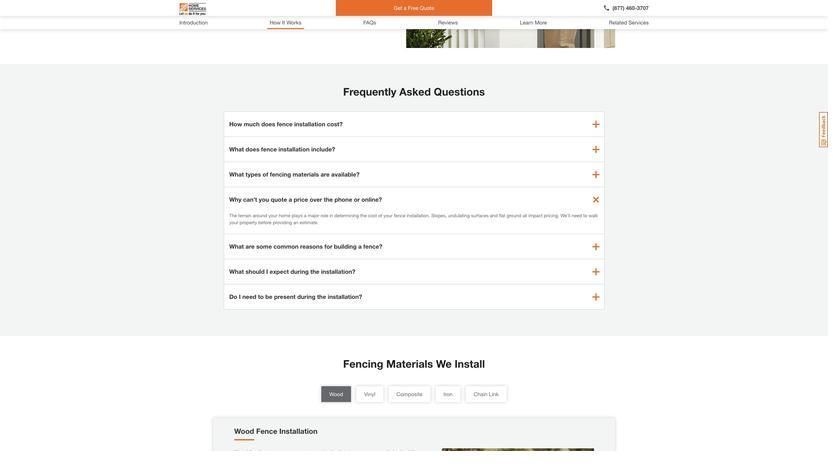 Task type: describe. For each thing, give the bounding box(es) containing it.
why
[[229, 196, 242, 203]]

more
[[535, 19, 547, 25]]

how much does fence installation cost?
[[229, 120, 343, 128]]

1 vertical spatial are
[[246, 243, 255, 250]]

get a free quote
[[394, 5, 435, 11]]

wood fence behind man and woman with clipboard image
[[442, 448, 594, 451]]

0 horizontal spatial your
[[229, 220, 238, 225]]

role
[[321, 213, 328, 218]]

all
[[523, 213, 527, 218]]

estimate.
[[300, 220, 319, 225]]

1 vertical spatial fence
[[261, 146, 277, 153]]

over
[[310, 196, 322, 203]]

works
[[287, 19, 301, 25]]

fence?
[[363, 243, 383, 250]]

include?
[[311, 146, 335, 153]]

frequently
[[343, 85, 397, 98]]

fencing
[[270, 171, 291, 178]]

pricing.
[[544, 213, 559, 218]]

free
[[408, 5, 419, 11]]

a left price
[[289, 196, 292, 203]]

to inside the terrain around your home plays a major role in determining the cost of your fence installation. slopes, undulating surfaces and flat ground all impact pricing. we'll need to walk your property before providing an estimate.
[[583, 213, 588, 218]]

services
[[629, 19, 649, 25]]

vinyl
[[364, 391, 376, 397]]

materials
[[293, 171, 319, 178]]

you
[[259, 196, 269, 203]]

0 horizontal spatial of
[[263, 171, 268, 178]]

common
[[274, 243, 299, 250]]

related services
[[609, 19, 649, 25]]

cost?
[[327, 120, 343, 128]]

wood for wood
[[329, 391, 343, 397]]

a inside the terrain around your home plays a major role in determining the cost of your fence installation. slopes, undulating surfaces and flat ground all impact pricing. we'll need to walk your property before providing an estimate.
[[304, 213, 307, 218]]

0 vertical spatial during
[[291, 268, 309, 275]]

surfaces
[[471, 213, 489, 218]]

frequently asked questions
[[343, 85, 485, 98]]

home
[[279, 213, 291, 218]]

questions
[[434, 85, 485, 98]]

expect
[[270, 268, 289, 275]]

1 horizontal spatial i
[[266, 268, 268, 275]]

fencing materials we install
[[343, 357, 485, 370]]

around
[[253, 213, 267, 218]]

composite button
[[389, 386, 431, 402]]

what for what types of fencing materials are available?
[[229, 171, 244, 178]]

1 vertical spatial does
[[246, 146, 260, 153]]

feedback link image
[[819, 112, 828, 147]]

related
[[609, 19, 627, 25]]

what for what does fence installation include?
[[229, 146, 244, 153]]

reviews
[[438, 19, 458, 25]]

of inside the terrain around your home plays a major role in determining the cost of your fence installation. slopes, undulating surfaces and flat ground all impact pricing. we'll need to walk your property before providing an estimate.
[[378, 213, 382, 218]]

the
[[229, 213, 237, 218]]

be
[[265, 293, 273, 300]]

can't
[[243, 196, 257, 203]]

wood button
[[322, 386, 351, 402]]

before
[[258, 220, 272, 225]]

iron
[[444, 391, 453, 397]]

what should i expect during the installation?
[[229, 268, 356, 275]]

(877) 460-3707 link
[[604, 4, 649, 12]]

get a free quote button
[[336, 0, 492, 16]]

how it works
[[270, 19, 301, 25]]

walk
[[589, 213, 598, 218]]

or
[[354, 196, 360, 203]]

do
[[229, 293, 237, 300]]

why can't you quote a price over the phone or online?
[[229, 196, 382, 203]]

1 vertical spatial installation?
[[328, 293, 362, 300]]

2 horizontal spatial your
[[384, 213, 393, 218]]

the terrain around your home plays a major role in determining the cost of your fence installation. slopes, undulating surfaces and flat ground all impact pricing. we'll need to walk your property before providing an estimate.
[[229, 213, 598, 225]]

flat
[[499, 213, 506, 218]]

learn
[[520, 19, 534, 25]]

phone
[[335, 196, 352, 203]]

a inside button
[[404, 5, 407, 11]]

3707
[[637, 5, 649, 11]]

install
[[455, 357, 485, 370]]

types
[[246, 171, 261, 178]]

do i need to be present during the installation?
[[229, 293, 362, 300]]

should
[[246, 268, 265, 275]]

online?
[[362, 196, 382, 203]]



Task type: vqa. For each thing, say whether or not it's contained in the screenshot.
FINANCING at the top right of the page
no



Task type: locate. For each thing, give the bounding box(es) containing it.
building
[[334, 243, 357, 250]]

0 horizontal spatial how
[[229, 120, 242, 128]]

does
[[261, 120, 275, 128], [246, 146, 260, 153]]

1 vertical spatial need
[[242, 293, 256, 300]]

0 horizontal spatial need
[[242, 293, 256, 300]]

how left much
[[229, 120, 242, 128]]

your right cost
[[384, 213, 393, 218]]

wood for wood fence installation
[[234, 427, 254, 436]]

installation?
[[321, 268, 356, 275], [328, 293, 362, 300]]

3 what from the top
[[229, 243, 244, 250]]

1 vertical spatial of
[[378, 213, 382, 218]]

1 vertical spatial wood
[[234, 427, 254, 436]]

chain
[[474, 391, 488, 397]]

0 vertical spatial need
[[572, 213, 582, 218]]

0 vertical spatial wood
[[329, 391, 343, 397]]

link
[[489, 391, 499, 397]]

i right should
[[266, 268, 268, 275]]

0 vertical spatial how
[[270, 19, 281, 25]]

0 vertical spatial installation?
[[321, 268, 356, 275]]

0 vertical spatial does
[[261, 120, 275, 128]]

1 horizontal spatial need
[[572, 213, 582, 218]]

what
[[229, 146, 244, 153], [229, 171, 244, 178], [229, 243, 244, 250], [229, 268, 244, 275]]

what down 'property'
[[229, 243, 244, 250]]

1 horizontal spatial to
[[583, 213, 588, 218]]

fence
[[277, 120, 293, 128], [261, 146, 277, 153], [394, 213, 405, 218]]

quote
[[271, 196, 287, 203]]

1 horizontal spatial are
[[321, 171, 330, 178]]

a left fence?
[[358, 243, 362, 250]]

major
[[308, 213, 319, 218]]

0 horizontal spatial are
[[246, 243, 255, 250]]

to left "be"
[[258, 293, 264, 300]]

i
[[266, 268, 268, 275], [239, 293, 241, 300]]

of right types
[[263, 171, 268, 178]]

get
[[394, 5, 402, 11]]

0 horizontal spatial does
[[246, 146, 260, 153]]

price
[[294, 196, 308, 203]]

learn more
[[520, 19, 547, 25]]

during right expect on the bottom left of page
[[291, 268, 309, 275]]

providing
[[273, 220, 292, 225]]

(877)
[[613, 5, 625, 11]]

1 horizontal spatial how
[[270, 19, 281, 25]]

are right materials
[[321, 171, 330, 178]]

installation
[[279, 427, 318, 436]]

installation
[[294, 120, 325, 128], [279, 146, 310, 153]]

ground
[[507, 213, 522, 218]]

we
[[436, 357, 452, 370]]

introduction
[[179, 19, 208, 25]]

0 horizontal spatial i
[[239, 293, 241, 300]]

(877) 460-3707
[[613, 5, 649, 11]]

what does fence installation include?
[[229, 146, 335, 153]]

need inside the terrain around your home plays a major role in determining the cost of your fence installation. slopes, undulating surfaces and flat ground all impact pricing. we'll need to walk your property before providing an estimate.
[[572, 213, 582, 218]]

for
[[325, 243, 333, 250]]

1 horizontal spatial does
[[261, 120, 275, 128]]

to
[[583, 213, 588, 218], [258, 293, 264, 300]]

0 vertical spatial i
[[266, 268, 268, 275]]

need right we'll
[[572, 213, 582, 218]]

quote
[[420, 5, 435, 11]]

are left some
[[246, 243, 255, 250]]

what are some common reasons for building a fence?
[[229, 243, 383, 250]]

i right do
[[239, 293, 241, 300]]

1 vertical spatial installation
[[279, 146, 310, 153]]

0 vertical spatial to
[[583, 213, 588, 218]]

what left should
[[229, 268, 244, 275]]

1 vertical spatial during
[[297, 293, 316, 300]]

how for how it works
[[270, 19, 281, 25]]

0 vertical spatial of
[[263, 171, 268, 178]]

composite
[[397, 391, 423, 397]]

available?
[[331, 171, 360, 178]]

need right do
[[242, 293, 256, 300]]

iron button
[[436, 386, 461, 402]]

terrain
[[238, 213, 251, 218]]

what for what should i expect during the installation?
[[229, 268, 244, 275]]

materials
[[386, 357, 433, 370]]

how
[[270, 19, 281, 25], [229, 120, 242, 128]]

0 vertical spatial are
[[321, 171, 330, 178]]

your up before
[[269, 213, 278, 218]]

0 vertical spatial installation
[[294, 120, 325, 128]]

it
[[282, 19, 285, 25]]

does right much
[[261, 120, 275, 128]]

fence inside the terrain around your home plays a major role in determining the cost of your fence installation. slopes, undulating surfaces and flat ground all impact pricing. we'll need to walk your property before providing an estimate.
[[394, 213, 405, 218]]

2 what from the top
[[229, 171, 244, 178]]

plays
[[292, 213, 303, 218]]

wood fence installation
[[234, 427, 318, 436]]

wood inside button
[[329, 391, 343, 397]]

cost
[[368, 213, 377, 218]]

undulating
[[448, 213, 470, 218]]

your down the at the left top of the page
[[229, 220, 238, 225]]

in
[[330, 213, 333, 218]]

determining
[[335, 213, 359, 218]]

a right plays
[[304, 213, 307, 218]]

what types of fencing materials are available?
[[229, 171, 360, 178]]

chain link
[[474, 391, 499, 397]]

does up types
[[246, 146, 260, 153]]

chain link button
[[466, 386, 507, 402]]

what left types
[[229, 171, 244, 178]]

much
[[244, 120, 260, 128]]

your
[[269, 213, 278, 218], [384, 213, 393, 218], [229, 220, 238, 225]]

460-
[[626, 5, 637, 11]]

1 what from the top
[[229, 146, 244, 153]]

some
[[256, 243, 272, 250]]

how left it
[[270, 19, 281, 25]]

to left walk
[[583, 213, 588, 218]]

1 vertical spatial to
[[258, 293, 264, 300]]

what down much
[[229, 146, 244, 153]]

fence left installation.
[[394, 213, 405, 218]]

fence up what does fence installation include?
[[277, 120, 293, 128]]

0 vertical spatial fence
[[277, 120, 293, 128]]

property
[[240, 220, 257, 225]]

are
[[321, 171, 330, 178], [246, 243, 255, 250]]

installation up what types of fencing materials are available?
[[279, 146, 310, 153]]

an
[[293, 220, 298, 225]]

a right get
[[404, 5, 407, 11]]

0 horizontal spatial to
[[258, 293, 264, 300]]

faqs
[[363, 19, 376, 25]]

during
[[291, 268, 309, 275], [297, 293, 316, 300]]

4 what from the top
[[229, 268, 244, 275]]

0 horizontal spatial wood
[[234, 427, 254, 436]]

and
[[490, 213, 498, 218]]

asked
[[400, 85, 431, 98]]

fence
[[256, 427, 277, 436]]

of
[[263, 171, 268, 178], [378, 213, 382, 218]]

1 vertical spatial i
[[239, 293, 241, 300]]

we'll
[[561, 213, 571, 218]]

1 horizontal spatial your
[[269, 213, 278, 218]]

fence up fencing
[[261, 146, 277, 153]]

the inside the terrain around your home plays a major role in determining the cost of your fence installation. slopes, undulating surfaces and flat ground all impact pricing. we'll need to walk your property before providing an estimate.
[[360, 213, 367, 218]]

what for what are some common reasons for building a fence?
[[229, 243, 244, 250]]

1 horizontal spatial of
[[378, 213, 382, 218]]

the
[[324, 196, 333, 203], [360, 213, 367, 218], [310, 268, 320, 275], [317, 293, 326, 300]]

1 horizontal spatial wood
[[329, 391, 343, 397]]

installation.
[[407, 213, 430, 218]]

installation left cost?
[[294, 120, 325, 128]]

do it for you logo image
[[179, 0, 206, 18]]

of right cost
[[378, 213, 382, 218]]

during right present
[[297, 293, 316, 300]]

wood
[[329, 391, 343, 397], [234, 427, 254, 436]]

vinyl button
[[357, 386, 383, 402]]

need
[[572, 213, 582, 218], [242, 293, 256, 300]]

1 vertical spatial how
[[229, 120, 242, 128]]

reasons
[[300, 243, 323, 250]]

fencing
[[343, 357, 383, 370]]

2 vertical spatial fence
[[394, 213, 405, 218]]

how for how much does fence installation cost?
[[229, 120, 242, 128]]



